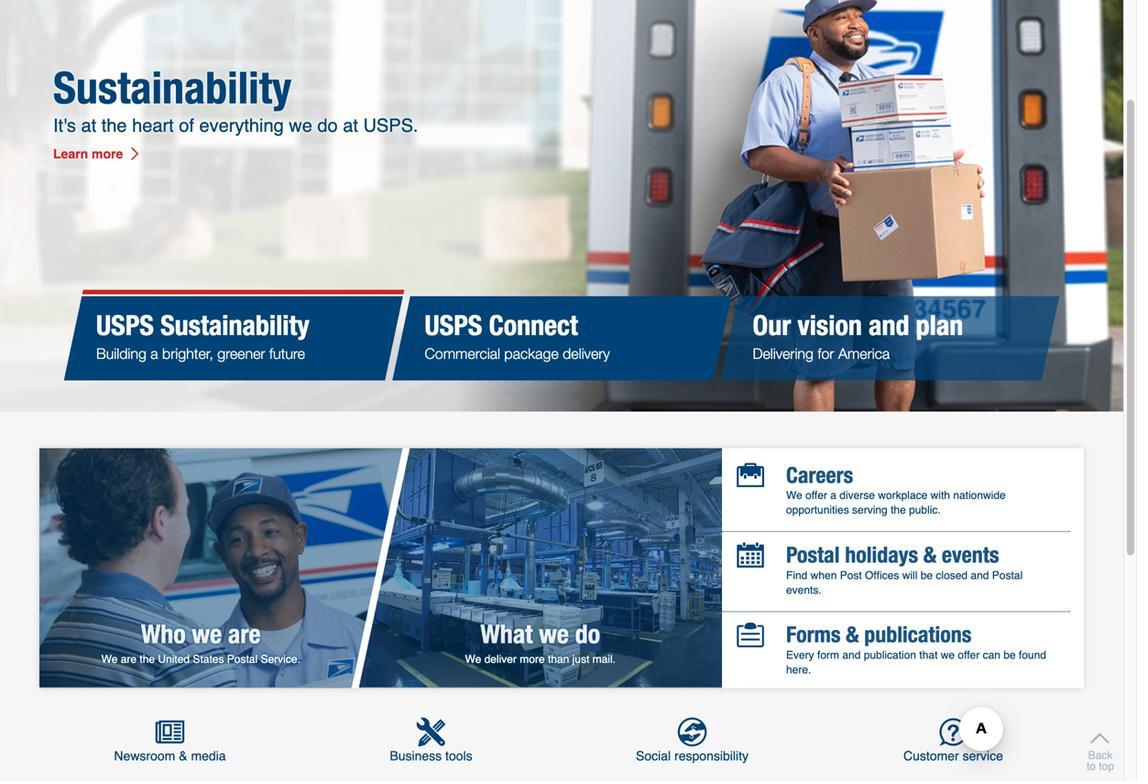 Task type: describe. For each thing, give the bounding box(es) containing it.
top
[[1099, 761, 1114, 773]]

2 at from the left
[[330, 115, 346, 136]]

what we do we deliver more than just mail.
[[465, 619, 616, 666]]

be inside postal holidays & events find when post offices will be closed and postal events.
[[921, 569, 933, 582]]

holidays
[[845, 542, 918, 568]]

commercial
[[425, 345, 500, 362]]

usps.
[[351, 115, 406, 136]]

form
[[817, 649, 839, 662]]

forms
[[786, 622, 841, 648]]

heart
[[120, 115, 161, 136]]

plan
[[916, 309, 963, 341]]

package
[[504, 345, 559, 362]]

found
[[1019, 649, 1046, 662]]

usps employee carrying mail and packages out of the back of a delivery vehicle while he smiles. image
[[0, 0, 1118, 412]]

states
[[193, 653, 224, 666]]

back
[[1088, 750, 1113, 762]]

offices
[[865, 569, 899, 582]]

customer service link
[[904, 718, 1003, 764]]

can
[[983, 649, 1001, 662]]

it's
[[41, 115, 64, 136]]

public.
[[909, 504, 941, 517]]

of
[[166, 115, 182, 136]]

tools
[[445, 749, 472, 764]]

usps connect commercial package delivery
[[425, 309, 610, 362]]

postal inside the who we are we are the united states postal service.
[[227, 653, 258, 666]]

newsroom
[[114, 749, 175, 764]]

for
[[818, 345, 834, 362]]

newsroom & media
[[114, 749, 226, 764]]

nationwide
[[953, 489, 1006, 502]]

0 horizontal spatial are
[[121, 653, 137, 666]]

delivery
[[563, 345, 610, 362]]

sustainability it's at the heart of everything we do at usps.
[[41, 61, 406, 136]]

who
[[141, 619, 186, 649]]

connect
[[489, 309, 578, 341]]

the inside the who we are we are the united states postal service.
[[140, 653, 155, 666]]

sustainability inside usps sustainability building a brighter, greener future
[[160, 309, 310, 341]]

customer
[[904, 749, 959, 764]]

& for media
[[179, 749, 187, 764]]

publications
[[864, 622, 972, 648]]

united
[[158, 653, 190, 666]]

a for usps
[[151, 345, 158, 362]]

everything
[[187, 115, 271, 136]]

forms & publications every form and publication that we offer can be found here.
[[786, 622, 1046, 677]]

when
[[811, 569, 837, 582]]

social responsibility
[[636, 749, 749, 764]]

mail.
[[593, 653, 616, 666]]

that
[[919, 649, 938, 662]]

0 horizontal spatial more
[[79, 147, 111, 161]]

serving
[[852, 504, 888, 517]]

offer inside careers we offer a diverse workplace with nationwide opportunities serving the public.
[[806, 489, 827, 502]]

1 at from the left
[[69, 115, 84, 136]]

what
[[481, 619, 533, 649]]

be inside the forms & publications every form and publication that we offer can be found here.
[[1004, 649, 1016, 662]]

here.
[[786, 664, 811, 677]]

more inside what we do we deliver more than just mail.
[[520, 653, 545, 666]]

we inside careers we offer a diverse workplace with nationwide opportunities serving the public.
[[786, 489, 803, 502]]

business tools
[[390, 749, 472, 764]]

we for who we are
[[101, 653, 118, 666]]

customer service
[[904, 749, 1003, 764]]



Task type: locate. For each thing, give the bounding box(es) containing it.
1 vertical spatial sustainability
[[160, 309, 310, 341]]

responsibility
[[674, 749, 749, 764]]

events.
[[786, 584, 822, 597]]

2 vertical spatial postal
[[227, 653, 258, 666]]

we up the opportunities
[[786, 489, 803, 502]]

1 horizontal spatial and
[[869, 309, 910, 341]]

0 horizontal spatial offer
[[806, 489, 827, 502]]

0 horizontal spatial the
[[89, 115, 115, 136]]

a up the opportunities
[[830, 489, 837, 502]]

usps
[[96, 309, 154, 341], [425, 309, 482, 341]]

at left usps.
[[330, 115, 346, 136]]

1 horizontal spatial are
[[228, 619, 261, 649]]

deliver
[[484, 653, 517, 666]]

do inside what we do we deliver more than just mail.
[[575, 619, 600, 649]]

with
[[931, 489, 950, 502]]

the up learn more
[[89, 115, 115, 136]]

careers
[[786, 462, 853, 488]]

offer up the opportunities
[[806, 489, 827, 502]]

are left united
[[121, 653, 137, 666]]

sustainability inside sustainability it's at the heart of everything we do at usps.
[[41, 61, 279, 113]]

america
[[838, 345, 890, 362]]

0 horizontal spatial usps
[[96, 309, 154, 341]]

we
[[276, 115, 300, 136], [192, 619, 222, 649], [539, 619, 569, 649], [941, 649, 955, 662]]

and inside the forms & publications every form and publication that we offer can be found here.
[[842, 649, 861, 662]]

offer
[[806, 489, 827, 502], [958, 649, 980, 662]]

we up states
[[192, 619, 222, 649]]

social
[[636, 749, 671, 764]]

& right 'forms'
[[846, 622, 859, 648]]

1 horizontal spatial offer
[[958, 649, 980, 662]]

do
[[305, 115, 325, 136], [575, 619, 600, 649]]

do inside sustainability it's at the heart of everything we do at usps.
[[305, 115, 325, 136]]

1 horizontal spatial usps
[[425, 309, 482, 341]]

events
[[942, 542, 999, 568]]

0 vertical spatial &
[[924, 542, 937, 568]]

the left united
[[140, 653, 155, 666]]

delivering
[[753, 345, 814, 362]]

& for publications
[[846, 622, 859, 648]]

future
[[269, 345, 305, 362]]

1 usps from the left
[[96, 309, 154, 341]]

postal right states
[[227, 653, 258, 666]]

0 vertical spatial a
[[151, 345, 158, 362]]

we inside what we do we deliver more than just mail.
[[465, 653, 481, 666]]

1 vertical spatial more
[[520, 653, 545, 666]]

sustainability up greener
[[160, 309, 310, 341]]

& left media at the bottom left
[[179, 749, 187, 764]]

postal
[[786, 542, 840, 568], [992, 569, 1023, 582], [227, 653, 258, 666]]

post
[[840, 569, 862, 582]]

learn more
[[41, 147, 111, 161]]

1 horizontal spatial a
[[830, 489, 837, 502]]

we right everything
[[276, 115, 300, 136]]

publication
[[864, 649, 916, 662]]

our vision and plan delivering for america
[[753, 309, 963, 362]]

are
[[228, 619, 261, 649], [121, 653, 137, 666]]

newsroom & media link
[[114, 718, 226, 764]]

more
[[79, 147, 111, 161], [520, 653, 545, 666]]

0 vertical spatial are
[[228, 619, 261, 649]]

and inside our vision and plan delivering for america
[[869, 309, 910, 341]]

be right will on the bottom of page
[[921, 569, 933, 582]]

back to top
[[1087, 750, 1114, 773]]

business
[[390, 749, 442, 764]]

and up america
[[869, 309, 910, 341]]

1 vertical spatial do
[[575, 619, 600, 649]]

closed
[[936, 569, 968, 582]]

0 vertical spatial postal
[[786, 542, 840, 568]]

2 vertical spatial the
[[140, 653, 155, 666]]

we for what we do
[[465, 653, 481, 666]]

1 vertical spatial a
[[830, 489, 837, 502]]

usps sustainability building a brighter, greener future
[[96, 309, 310, 362]]

offer inside the forms & publications every form and publication that we offer can be found here.
[[958, 649, 980, 662]]

we left united
[[101, 653, 118, 666]]

we left deliver at the left of page
[[465, 653, 481, 666]]

0 horizontal spatial be
[[921, 569, 933, 582]]

at
[[69, 115, 84, 136], [330, 115, 346, 136]]

1 vertical spatial &
[[846, 622, 859, 648]]

0 vertical spatial sustainability
[[41, 61, 279, 113]]

social responsibility link
[[636, 718, 749, 764]]

0 vertical spatial the
[[89, 115, 115, 136]]

sustainability
[[41, 61, 279, 113], [160, 309, 310, 341]]

learn
[[41, 147, 76, 161]]

are up service.
[[228, 619, 261, 649]]

the down workplace
[[891, 504, 906, 517]]

usps for usps connect
[[425, 309, 482, 341]]

1 horizontal spatial more
[[520, 653, 545, 666]]

a
[[151, 345, 158, 362], [830, 489, 837, 502]]

be right can
[[1004, 649, 1016, 662]]

more right learn
[[79, 147, 111, 161]]

will
[[902, 569, 918, 582]]

1 horizontal spatial postal
[[786, 542, 840, 568]]

more left than at the bottom
[[520, 653, 545, 666]]

we inside the forms & publications every form and publication that we offer can be found here.
[[941, 649, 955, 662]]

2 usps from the left
[[425, 309, 482, 341]]

building
[[96, 345, 147, 362]]

the
[[89, 115, 115, 136], [891, 504, 906, 517], [140, 653, 155, 666]]

& inside postal holidays & events find when post offices will be closed and postal events.
[[924, 542, 937, 568]]

we inside sustainability it's at the heart of everything we do at usps.
[[276, 115, 300, 136]]

we inside the who we are we are the united states postal service.
[[192, 619, 222, 649]]

2 vertical spatial &
[[179, 749, 187, 764]]

we inside the who we are we are the united states postal service.
[[101, 653, 118, 666]]

service
[[963, 749, 1003, 764]]

0 vertical spatial be
[[921, 569, 933, 582]]

0 vertical spatial offer
[[806, 489, 827, 502]]

1 vertical spatial be
[[1004, 649, 1016, 662]]

0 vertical spatial and
[[869, 309, 910, 341]]

service.
[[261, 653, 300, 666]]

2 horizontal spatial the
[[891, 504, 906, 517]]

the inside sustainability it's at the heart of everything we do at usps.
[[89, 115, 115, 136]]

diverse
[[840, 489, 875, 502]]

and down events
[[971, 569, 989, 582]]

1 horizontal spatial be
[[1004, 649, 1016, 662]]

we up than at the bottom
[[539, 619, 569, 649]]

& inside the forms & publications every form and publication that we offer can be found here.
[[846, 622, 859, 648]]

business tools link
[[390, 718, 472, 764]]

every
[[786, 649, 814, 662]]

workplace
[[878, 489, 928, 502]]

0 horizontal spatial at
[[69, 115, 84, 136]]

and
[[869, 309, 910, 341], [971, 569, 989, 582], [842, 649, 861, 662]]

careers we offer a diverse workplace with nationwide opportunities serving the public.
[[786, 462, 1006, 517]]

be
[[921, 569, 933, 582], [1004, 649, 1016, 662]]

and inside postal holidays & events find when post offices will be closed and postal events.
[[971, 569, 989, 582]]

greener
[[217, 345, 265, 362]]

0 horizontal spatial and
[[842, 649, 861, 662]]

usps up commercial
[[425, 309, 482, 341]]

vision
[[798, 309, 862, 341]]

1 horizontal spatial &
[[846, 622, 859, 648]]

2 horizontal spatial &
[[924, 542, 937, 568]]

a for careers
[[830, 489, 837, 502]]

0 vertical spatial do
[[305, 115, 325, 136]]

sustainability up of
[[41, 61, 279, 113]]

media
[[191, 749, 226, 764]]

a inside careers we offer a diverse workplace with nationwide opportunities serving the public.
[[830, 489, 837, 502]]

offer left can
[[958, 649, 980, 662]]

just
[[572, 653, 589, 666]]

find
[[786, 569, 808, 582]]

the inside careers we offer a diverse workplace with nationwide opportunities serving the public.
[[891, 504, 906, 517]]

who we are we are the united states postal service.
[[101, 619, 300, 666]]

usps inside usps sustainability building a brighter, greener future
[[96, 309, 154, 341]]

we
[[786, 489, 803, 502], [101, 653, 118, 666], [465, 653, 481, 666]]

2 horizontal spatial we
[[786, 489, 803, 502]]

opportunities
[[786, 504, 849, 517]]

and right form
[[842, 649, 861, 662]]

0 horizontal spatial &
[[179, 749, 187, 764]]

&
[[924, 542, 937, 568], [846, 622, 859, 648], [179, 749, 187, 764]]

than
[[548, 653, 569, 666]]

to
[[1087, 761, 1096, 773]]

usps inside usps connect commercial package delivery
[[425, 309, 482, 341]]

0 horizontal spatial a
[[151, 345, 158, 362]]

1 vertical spatial the
[[891, 504, 906, 517]]

we inside what we do we deliver more than just mail.
[[539, 619, 569, 649]]

& up "closed"
[[924, 542, 937, 568]]

2 vertical spatial and
[[842, 649, 861, 662]]

a right building at the left top
[[151, 345, 158, 362]]

1 vertical spatial are
[[121, 653, 137, 666]]

1 horizontal spatial we
[[465, 653, 481, 666]]

postal up when
[[786, 542, 840, 568]]

1 horizontal spatial at
[[330, 115, 346, 136]]

do up the just
[[575, 619, 600, 649]]

a inside usps sustainability building a brighter, greener future
[[151, 345, 158, 362]]

1 horizontal spatial the
[[140, 653, 155, 666]]

1 vertical spatial and
[[971, 569, 989, 582]]

postal holidays & events find when post offices will be closed and postal events.
[[786, 542, 1023, 597]]

usps up building at the left top
[[96, 309, 154, 341]]

at right it's
[[69, 115, 84, 136]]

1 horizontal spatial do
[[575, 619, 600, 649]]

brighter,
[[162, 345, 213, 362]]

usps for usps sustainability
[[96, 309, 154, 341]]

0 horizontal spatial do
[[305, 115, 325, 136]]

our
[[753, 309, 791, 341]]

we right that
[[941, 649, 955, 662]]

0 horizontal spatial we
[[101, 653, 118, 666]]

0 horizontal spatial postal
[[227, 653, 258, 666]]

2 horizontal spatial postal
[[992, 569, 1023, 582]]

1 vertical spatial offer
[[958, 649, 980, 662]]

0 vertical spatial more
[[79, 147, 111, 161]]

1 vertical spatial postal
[[992, 569, 1023, 582]]

postal down events
[[992, 569, 1023, 582]]

do left usps.
[[305, 115, 325, 136]]

2 horizontal spatial and
[[971, 569, 989, 582]]



Task type: vqa. For each thing, say whether or not it's contained in the screenshot.


